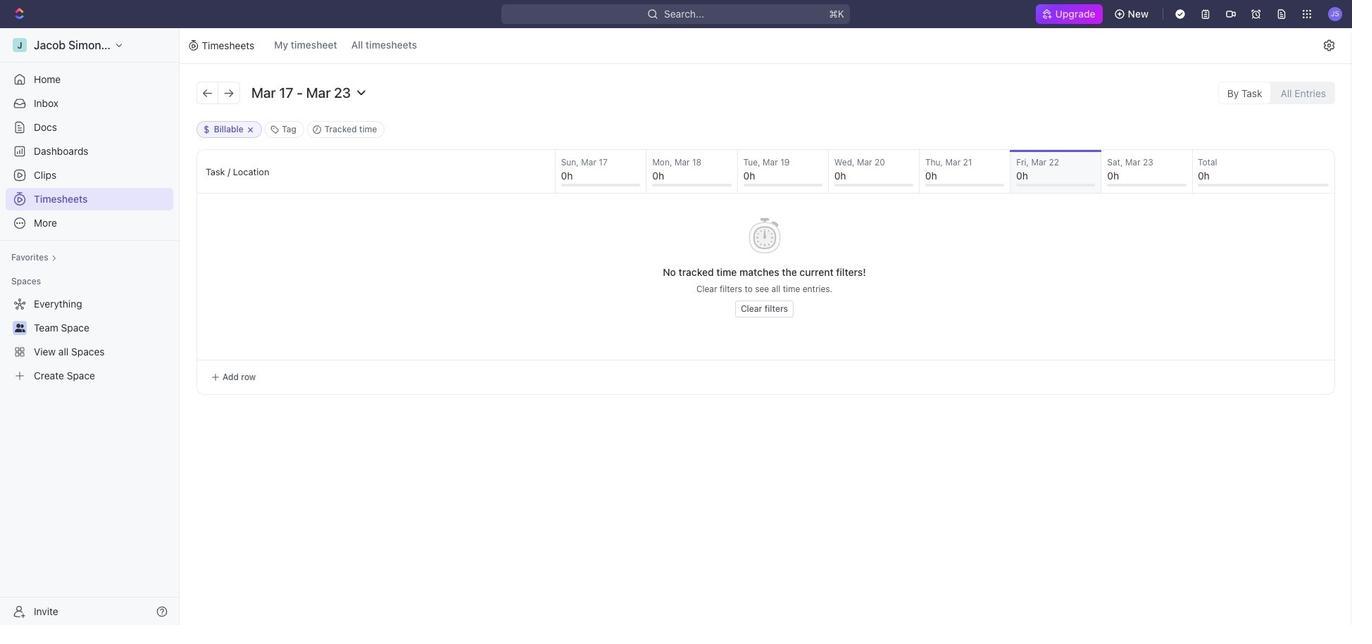 Task type: locate. For each thing, give the bounding box(es) containing it.
jacob simon's workspace, , element
[[13, 38, 27, 52]]

tree
[[6, 293, 173, 387]]



Task type: describe. For each thing, give the bounding box(es) containing it.
sidebar navigation
[[0, 28, 182, 626]]

user group image
[[14, 324, 25, 333]]

tree inside sidebar 'navigation'
[[6, 293, 173, 387]]



Task type: vqa. For each thing, say whether or not it's contained in the screenshot.
Tree in the Sidebar navigation
yes



